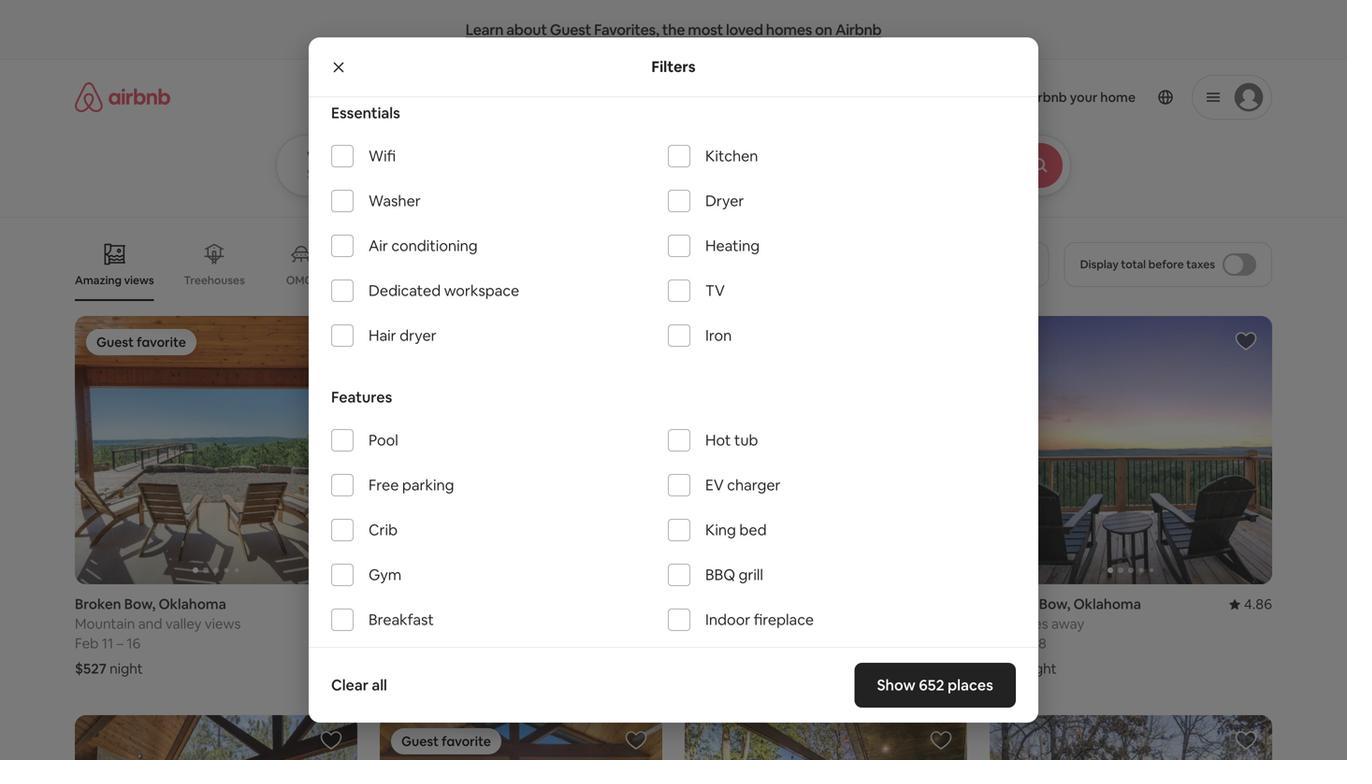 Task type: vqa. For each thing, say whether or not it's contained in the screenshot.
leftmost 13 button
no



Task type: locate. For each thing, give the bounding box(es) containing it.
None search field
[[276, 60, 1123, 196]]

night down 16
[[110, 660, 143, 678]]

– right 1
[[416, 635, 423, 653]]

places
[[948, 676, 994, 695]]

2 lake from the left
[[685, 615, 715, 633]]

night inside broken bow, oklahoma 149 miles away mar 3 – 8 $421 night
[[1024, 660, 1057, 678]]

group containing essentials
[[331, 50, 1016, 761]]

lake inside mabank, texas lake views feb 19 – 25
[[685, 615, 715, 633]]

pool
[[369, 431, 398, 450]]

– right 3
[[1028, 635, 1036, 653]]

broken up 149
[[990, 595, 1036, 614]]

where
[[307, 149, 342, 163]]

experiences right online
[[748, 87, 831, 107]]

oklahoma up "away"
[[1074, 595, 1141, 614]]

oklahoma inside broken bow, oklahoma mountain and valley views feb 11 – 16 $527 night
[[159, 595, 226, 614]]

views right "amazing"
[[124, 273, 154, 287]]

lake down mabank,
[[685, 615, 715, 633]]

king
[[705, 521, 736, 540]]

feb left 11
[[75, 635, 99, 653]]

broken inside broken bow, oklahoma mountain and valley views feb 11 – 16 $527 night
[[75, 595, 121, 614]]

feb
[[75, 635, 99, 653], [380, 635, 404, 653], [685, 635, 709, 653]]

show 652 places link
[[855, 663, 1016, 708]]

1 – from the left
[[117, 635, 124, 653]]

stays button
[[499, 77, 567, 118]]

none search field containing stays
[[276, 60, 1123, 196]]

display total before taxes
[[1080, 257, 1215, 272]]

2 horizontal spatial feb
[[685, 635, 709, 653]]

lake up 1
[[380, 615, 410, 633]]

experiences down 'filters'
[[583, 87, 667, 107]]

$421
[[990, 660, 1021, 678]]

– inside broken bow, oklahoma 149 miles away mar 3 – 8 $421 night
[[1028, 635, 1036, 653]]

2 bow, from the left
[[1039, 595, 1071, 614]]

0 horizontal spatial lake
[[380, 615, 410, 633]]

2 oklahoma from the left
[[1074, 595, 1141, 614]]

bow, up and
[[124, 595, 156, 614]]

on
[[815, 20, 832, 39]]

1 horizontal spatial oklahoma
[[1074, 595, 1141, 614]]

bow, inside broken bow, oklahoma mountain and valley views feb 11 – 16 $527 night
[[124, 595, 156, 614]]

show
[[877, 676, 916, 695]]

–
[[117, 635, 124, 653], [416, 635, 423, 653], [729, 635, 736, 653], [1028, 635, 1036, 653]]

add to wishlist: broken bow, oklahoma image
[[320, 330, 342, 353], [1235, 330, 1258, 353], [930, 730, 952, 752], [1235, 730, 1258, 752]]

bow, up "away"
[[1039, 595, 1071, 614]]

oklahoma up valley
[[159, 595, 226, 614]]

3 feb from the left
[[685, 635, 709, 653]]

crib
[[369, 521, 398, 540]]

views right valley
[[205, 615, 241, 633]]

0 horizontal spatial bow,
[[124, 595, 156, 614]]

11
[[102, 635, 113, 653]]

ev
[[705, 476, 724, 495]]

3
[[1017, 635, 1025, 653]]

4.86
[[1244, 595, 1272, 614]]

2 night from the left
[[1024, 660, 1057, 678]]

king bed
[[705, 521, 767, 540]]

bow, for and
[[124, 595, 156, 614]]

– right 19
[[729, 635, 736, 653]]

1 night from the left
[[110, 660, 143, 678]]

1 oklahoma from the left
[[159, 595, 226, 614]]

bbq grill
[[705, 566, 763, 585]]

lake inside lake views feb 1 – 6 $333
[[380, 615, 410, 633]]

hot tub
[[705, 431, 758, 450]]

1 feb from the left
[[75, 635, 99, 653]]

dryer
[[400, 326, 437, 345]]

1 horizontal spatial broken
[[990, 595, 1036, 614]]

– inside broken bow, oklahoma mountain and valley views feb 11 – 16 $527 night
[[117, 635, 124, 653]]

3 – from the left
[[729, 635, 736, 653]]

1 horizontal spatial night
[[1024, 660, 1057, 678]]

display
[[1080, 257, 1119, 272]]

breakfast
[[369, 611, 434, 630]]

views up 25
[[718, 615, 754, 633]]

– right 11
[[117, 635, 124, 653]]

countryside
[[357, 273, 422, 288]]

feb left 1
[[380, 635, 404, 653]]

1 horizontal spatial feb
[[380, 635, 404, 653]]

0 horizontal spatial oklahoma
[[159, 595, 226, 614]]

essentials
[[331, 103, 400, 123]]

2 – from the left
[[416, 635, 423, 653]]

oklahoma inside broken bow, oklahoma 149 miles away mar 3 – 8 $421 night
[[1074, 595, 1141, 614]]

airbnb
[[835, 20, 882, 39]]

indoor
[[705, 611, 751, 630]]

broken for mountain
[[75, 595, 121, 614]]

air
[[369, 236, 388, 255]]

views up 6
[[413, 615, 449, 633]]

broken
[[75, 595, 121, 614], [990, 595, 1036, 614]]

homes
[[766, 20, 812, 39]]

0 horizontal spatial experiences
[[583, 87, 667, 107]]

broken up mountain
[[75, 595, 121, 614]]

hair
[[369, 326, 396, 345]]

1 horizontal spatial bow,
[[1039, 595, 1071, 614]]

air conditioning
[[369, 236, 478, 255]]

add to wishlist: broken bow, ok image
[[320, 730, 342, 752]]

learn about guest favorites, the most loved homes on airbnb button
[[458, 13, 889, 47]]

profile element
[[861, 60, 1272, 135]]

omg!
[[286, 273, 316, 288]]

1 experiences from the left
[[583, 87, 667, 107]]

bow, inside broken bow, oklahoma 149 miles away mar 3 – 8 $421 night
[[1039, 595, 1071, 614]]

clear all button
[[322, 667, 397, 705]]

heating
[[705, 236, 760, 255]]

favorites,
[[594, 20, 659, 39]]

lakefront
[[700, 273, 751, 288]]

most
[[688, 20, 723, 39]]

mar
[[990, 635, 1014, 653]]

2 feb from the left
[[380, 635, 404, 653]]

clear
[[331, 676, 369, 695]]

clear all
[[331, 676, 387, 695]]

0 horizontal spatial broken
[[75, 595, 121, 614]]

miles
[[1015, 615, 1048, 633]]

broken inside broken bow, oklahoma 149 miles away mar 3 – 8 $421 night
[[990, 595, 1036, 614]]

group
[[331, 50, 1016, 761], [75, 228, 952, 301], [75, 316, 357, 585], [380, 316, 662, 585], [685, 316, 967, 585], [990, 316, 1272, 585], [75, 716, 357, 761], [380, 716, 662, 761], [685, 716, 967, 761], [990, 716, 1272, 761]]

experiences button
[[567, 77, 683, 118]]

oklahoma
[[159, 595, 226, 614], [1074, 595, 1141, 614]]

online experiences link
[[683, 77, 848, 118]]

1 horizontal spatial experiences
[[748, 87, 831, 107]]

2 broken from the left
[[990, 595, 1036, 614]]

0 horizontal spatial night
[[110, 660, 143, 678]]

night down 8
[[1024, 660, 1057, 678]]

1 lake from the left
[[380, 615, 410, 633]]

online experiences
[[700, 87, 831, 107]]

bbq
[[705, 566, 735, 585]]

iron
[[705, 326, 732, 345]]

lake
[[380, 615, 410, 633], [685, 615, 715, 633]]

add to wishlist: livingston, texas image
[[625, 730, 647, 752]]

0 horizontal spatial feb
[[75, 635, 99, 653]]

1 broken from the left
[[75, 595, 121, 614]]

feb inside mabank, texas lake views feb 19 – 25
[[685, 635, 709, 653]]

feb left 19
[[685, 635, 709, 653]]

amazing
[[75, 273, 122, 287]]

lake views feb 1 – 6 $333
[[380, 615, 449, 678]]

bow,
[[124, 595, 156, 614], [1039, 595, 1071, 614]]

1 bow, from the left
[[124, 595, 156, 614]]

away
[[1052, 615, 1085, 633]]

8
[[1039, 635, 1047, 653]]

$333
[[380, 660, 412, 678]]

1 horizontal spatial lake
[[685, 615, 715, 633]]

4 – from the left
[[1028, 635, 1036, 653]]

bow, for miles
[[1039, 595, 1071, 614]]

amazing views
[[75, 273, 154, 287]]

views
[[124, 273, 154, 287], [205, 615, 241, 633], [413, 615, 449, 633], [718, 615, 754, 633]]



Task type: describe. For each thing, give the bounding box(es) containing it.
washer
[[369, 191, 421, 211]]

tropical
[[457, 273, 500, 288]]

bed
[[740, 521, 767, 540]]

hair dryer
[[369, 326, 437, 345]]

fireplace
[[754, 611, 814, 630]]

what can we help you find? tab list
[[499, 77, 683, 118]]

652
[[919, 676, 945, 695]]

mabank,
[[685, 595, 741, 614]]

Where search field
[[307, 166, 511, 182]]

valley
[[165, 615, 202, 633]]

taxes
[[1187, 257, 1215, 272]]

conditioning
[[391, 236, 478, 255]]

4.86 out of 5 average rating image
[[1229, 595, 1272, 614]]

loved
[[726, 20, 763, 39]]

about
[[506, 20, 547, 39]]

charger
[[727, 476, 781, 495]]

and
[[138, 615, 162, 633]]

the
[[662, 20, 685, 39]]

5.0 out of 5 average rating image
[[322, 595, 357, 614]]

mabank, texas lake views feb 19 – 25
[[685, 595, 781, 653]]

stays
[[514, 87, 552, 107]]

25
[[739, 635, 755, 653]]

broken for 149
[[990, 595, 1036, 614]]

online
[[700, 87, 744, 107]]

filters
[[652, 57, 696, 76]]

broken bow, oklahoma mountain and valley views feb 11 – 16 $527 night
[[75, 595, 241, 678]]

19
[[712, 635, 726, 653]]

learn
[[466, 20, 504, 39]]

5.0
[[337, 595, 357, 614]]

kitchen
[[705, 146, 758, 166]]

1
[[407, 635, 413, 653]]

views inside broken bow, oklahoma mountain and valley views feb 11 – 16 $527 night
[[205, 615, 241, 633]]

grill
[[739, 566, 763, 585]]

night inside broken bow, oklahoma mountain and valley views feb 11 – 16 $527 night
[[110, 660, 143, 678]]

broken bow, oklahoma 149 miles away mar 3 – 8 $421 night
[[990, 595, 1141, 678]]

tub
[[734, 431, 758, 450]]

group containing amazing views
[[75, 228, 952, 301]]

features
[[331, 388, 392, 407]]

6
[[426, 635, 434, 653]]

dedicated workspace
[[369, 281, 519, 300]]

workspace
[[444, 281, 519, 300]]

indoor fireplace
[[705, 611, 814, 630]]

oklahoma for valley
[[159, 595, 226, 614]]

guest
[[550, 20, 591, 39]]

views inside mabank, texas lake views feb 19 – 25
[[718, 615, 754, 633]]

tv
[[705, 281, 725, 300]]

views inside lake views feb 1 – 6 $333
[[413, 615, 449, 633]]

stays tab panel
[[276, 135, 1123, 196]]

free parking
[[369, 476, 454, 495]]

2 experiences from the left
[[748, 87, 831, 107]]

ev charger
[[705, 476, 781, 495]]

group inside filters dialog
[[331, 50, 1016, 761]]

texas
[[744, 595, 781, 614]]

parking
[[402, 476, 454, 495]]

total
[[1121, 257, 1146, 272]]

learn about guest favorites, the most loved homes on airbnb
[[466, 20, 882, 39]]

oklahoma for away
[[1074, 595, 1141, 614]]

views inside group
[[124, 273, 154, 287]]

dryer
[[705, 191, 744, 211]]

hot
[[705, 431, 731, 450]]

filters dialog
[[309, 20, 1039, 761]]

– inside mabank, texas lake views feb 19 – 25
[[729, 635, 736, 653]]

16
[[127, 635, 141, 653]]

treehouses
[[184, 273, 245, 288]]

feb inside broken bow, oklahoma mountain and valley views feb 11 – 16 $527 night
[[75, 635, 99, 653]]

wifi
[[369, 146, 396, 166]]

experiences inside button
[[583, 87, 667, 107]]

$527
[[75, 660, 107, 678]]

149
[[990, 615, 1012, 633]]

dedicated
[[369, 281, 441, 300]]

before
[[1149, 257, 1184, 272]]

gym
[[369, 566, 402, 585]]

– inside lake views feb 1 – 6 $333
[[416, 635, 423, 653]]

show 652 places
[[877, 676, 994, 695]]

all
[[372, 676, 387, 695]]

feb inside lake views feb 1 – 6 $333
[[380, 635, 404, 653]]



